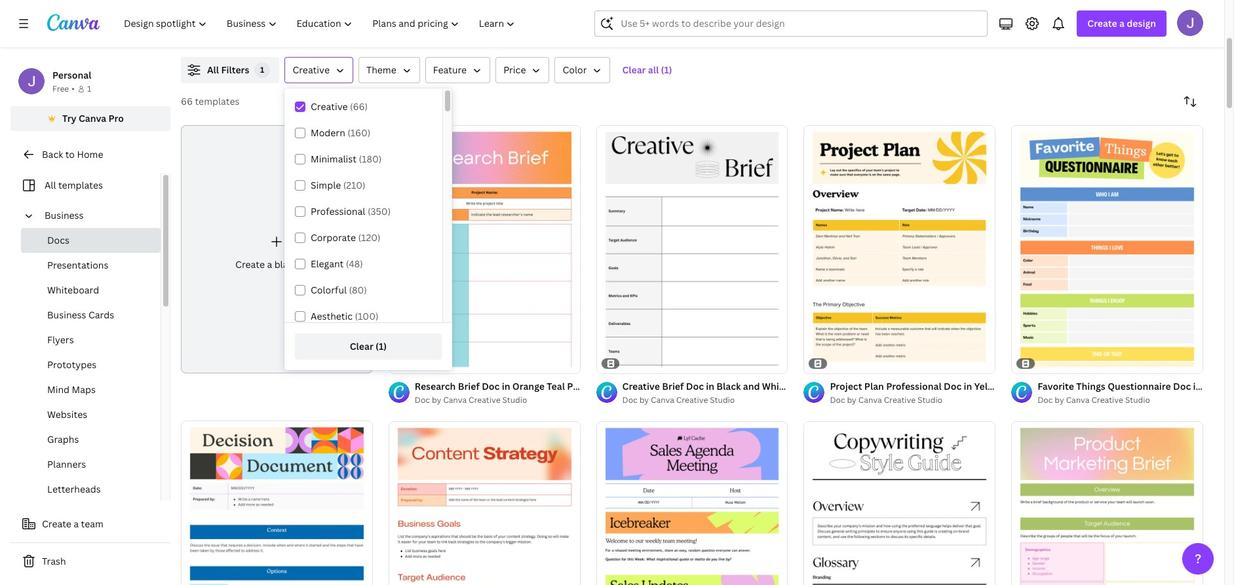 Task type: describe. For each thing, give the bounding box(es) containing it.
66
[[181, 95, 193, 108]]

Search search field
[[621, 11, 980, 36]]

prototypes link
[[21, 353, 161, 378]]

create a blank doc element
[[181, 125, 373, 374]]

blue
[[1204, 380, 1224, 393]]

trash
[[42, 555, 66, 568]]

create a team
[[42, 518, 104, 530]]

brief for creative
[[662, 380, 684, 393]]

back
[[42, 148, 63, 161]]

creative brief doc in black and white grey editorial style link
[[623, 379, 877, 394]]

all templates
[[45, 179, 103, 191]]

trash link
[[10, 549, 170, 575]]

professional (350)
[[311, 205, 391, 218]]

personal
[[52, 69, 91, 81]]

all templates link
[[18, 173, 153, 198]]

price button
[[496, 57, 550, 83]]

back to home
[[42, 148, 103, 161]]

0 vertical spatial 1
[[260, 64, 265, 75]]

project
[[830, 380, 862, 393]]

clear all (1)
[[623, 64, 673, 76]]

mind maps link
[[21, 378, 161, 403]]

(210)
[[343, 179, 366, 191]]

professional inside project plan professional doc in yellow black friendly corporate style doc by canva creative studio
[[887, 380, 942, 393]]

(48)
[[346, 258, 363, 270]]

creative (66)
[[311, 100, 368, 113]]

research brief doc in orange teal pink soft pastels style link
[[415, 379, 667, 394]]

all for all templates
[[45, 179, 56, 191]]

planners link
[[21, 452, 161, 477]]

style for creative brief doc in black and white grey editorial style
[[854, 380, 877, 393]]

creative inside project plan professional doc in yellow black friendly corporate style doc by canva creative studio
[[884, 395, 916, 406]]

favorite things questionnaire doc in blue or doc by canva creative studio
[[1038, 380, 1235, 406]]

canva for creative brief doc in black and white grey editorial style
[[651, 395, 675, 406]]

whiteboard
[[47, 284, 99, 296]]

top level navigation element
[[115, 10, 527, 37]]

pink
[[567, 380, 587, 393]]

design
[[1127, 17, 1157, 30]]

theme button
[[359, 57, 420, 83]]

business cards link
[[21, 303, 161, 328]]

style for research brief doc in orange teal pink soft pastels style
[[644, 380, 667, 393]]

mind
[[47, 384, 70, 396]]

canva for research brief doc in orange teal pink soft pastels style
[[443, 395, 467, 406]]

1 vertical spatial 1
[[87, 83, 91, 94]]

try canva pro button
[[10, 106, 170, 131]]

websites link
[[21, 403, 161, 427]]

creative right soft
[[623, 380, 660, 393]]

0 horizontal spatial corporate
[[311, 231, 356, 244]]

project plan professional doc in yellow black friendly corporate style doc by canva creative studio
[[830, 380, 1142, 406]]

research brief doc in orange teal pink soft pastels style image
[[389, 125, 581, 374]]

clear (1) button
[[295, 334, 442, 360]]

corporate inside project plan professional doc in yellow black friendly corporate style doc by canva creative studio
[[1071, 380, 1117, 393]]

business cards
[[47, 309, 114, 321]]

mind maps
[[47, 384, 96, 396]]

minimalist (180)
[[311, 153, 382, 165]]

black inside project plan professional doc in yellow black friendly corporate style doc by canva creative studio
[[1006, 380, 1030, 393]]

minimalist
[[311, 153, 357, 165]]

business link
[[39, 203, 153, 228]]

(350)
[[368, 205, 391, 218]]

jacob simon image
[[1178, 10, 1204, 36]]

presentations link
[[21, 253, 161, 278]]

grey
[[791, 380, 812, 393]]

content strategy doc in pastel orange red light blue soft pastels style image
[[389, 421, 581, 586]]

soft
[[589, 380, 608, 393]]

cards
[[89, 309, 114, 321]]

letterheads link
[[21, 477, 161, 502]]

color button
[[555, 57, 611, 83]]

favorite things questionnaire doc in blue orange green playful style image
[[1012, 125, 1204, 374]]

editorial
[[814, 380, 852, 393]]

docs
[[47, 234, 70, 247]]

doc down pastels
[[623, 395, 638, 406]]

presentations
[[47, 259, 108, 271]]

orange
[[513, 380, 545, 393]]

try canva pro
[[62, 112, 124, 125]]

creative brief doc in black and white grey editorial style image
[[596, 125, 788, 374]]

style for project plan professional doc in yellow black friendly corporate style
[[1119, 380, 1142, 393]]

graphs link
[[21, 427, 161, 452]]

studio inside favorite things questionnaire doc in blue or doc by canva creative studio
[[1126, 395, 1151, 406]]

canva inside button
[[79, 112, 106, 125]]

all for all filters
[[207, 64, 219, 76]]

by for research
[[432, 395, 441, 406]]

color
[[563, 64, 587, 76]]

creative inside favorite things questionnaire doc in blue or doc by canva creative studio
[[1092, 395, 1124, 406]]

(180)
[[359, 153, 382, 165]]

graphs
[[47, 433, 79, 446]]

websites
[[47, 408, 87, 421]]

doc by canva creative studio link for favorite
[[1038, 394, 1204, 407]]

create a blank doc link
[[181, 125, 373, 374]]

theme
[[367, 64, 397, 76]]

create for create a blank doc
[[235, 259, 265, 271]]

all filters
[[207, 64, 249, 76]]

pastels
[[610, 380, 642, 393]]

simple (210)
[[311, 179, 366, 191]]

a for team
[[74, 518, 79, 530]]

business for business cards
[[47, 309, 86, 321]]

by inside favorite things questionnaire doc in blue or doc by canva creative studio
[[1055, 395, 1065, 406]]

doc left blue
[[1174, 380, 1191, 393]]

whiteboard link
[[21, 278, 161, 303]]

1 filter options selected element
[[255, 62, 270, 78]]

studio for black
[[710, 395, 735, 406]]

creative up modern
[[311, 100, 348, 113]]

black inside creative brief doc in black and white grey editorial style doc by canva creative studio
[[717, 380, 741, 393]]

favorite things questionnaire doc in blue or link
[[1038, 379, 1235, 394]]

friendly
[[1032, 380, 1069, 393]]

•
[[72, 83, 75, 94]]

free
[[52, 83, 69, 94]]

studio for orange
[[503, 395, 527, 406]]

(80)
[[349, 284, 367, 296]]

creative brief doc in black and white grey editorial style doc by canva creative studio
[[623, 380, 877, 406]]

(100)
[[355, 310, 379, 323]]



Task type: locate. For each thing, give the bounding box(es) containing it.
1 horizontal spatial brief
[[662, 380, 684, 393]]

1 horizontal spatial templates
[[195, 95, 240, 108]]

canva inside favorite things questionnaire doc in blue or doc by canva creative studio
[[1067, 395, 1090, 406]]

1 horizontal spatial style
[[854, 380, 877, 393]]

doc left and at the bottom right
[[686, 380, 704, 393]]

black right yellow
[[1006, 380, 1030, 393]]

1
[[260, 64, 265, 75], [87, 83, 91, 94]]

2 style from the left
[[854, 380, 877, 393]]

aesthetic
[[311, 310, 353, 323]]

3 studio from the left
[[918, 395, 943, 406]]

doc by canva creative studio link down and at the bottom right
[[623, 394, 788, 407]]

feature
[[433, 64, 467, 76]]

3 by from the left
[[847, 395, 857, 406]]

0 vertical spatial all
[[207, 64, 219, 76]]

1 doc by canva creative studio link from the left
[[415, 394, 581, 407]]

a inside button
[[74, 518, 79, 530]]

create a team button
[[10, 511, 170, 538]]

simple
[[311, 179, 341, 191]]

back to home link
[[10, 142, 170, 168]]

(120)
[[358, 231, 381, 244]]

canva inside creative brief doc in black and white grey editorial style doc by canva creative studio
[[651, 395, 675, 406]]

to
[[65, 148, 75, 161]]

1 studio from the left
[[503, 395, 527, 406]]

favorite
[[1038, 380, 1075, 393]]

studio inside creative brief doc in black and white grey editorial style doc by canva creative studio
[[710, 395, 735, 406]]

maps
[[72, 384, 96, 396]]

1 horizontal spatial black
[[1006, 380, 1030, 393]]

create for create a team
[[42, 518, 71, 530]]

flyers link
[[21, 328, 161, 353]]

all left filters
[[207, 64, 219, 76]]

colorful
[[311, 284, 347, 296]]

black
[[717, 380, 741, 393], [1006, 380, 1030, 393]]

1 brief from the left
[[458, 380, 480, 393]]

all down back
[[45, 179, 56, 191]]

by inside project plan professional doc in yellow black friendly corporate style doc by canva creative studio
[[847, 395, 857, 406]]

in left blue
[[1194, 380, 1202, 393]]

doc by canva creative studio link
[[415, 394, 581, 407], [623, 394, 788, 407], [830, 394, 996, 407], [1038, 394, 1204, 407]]

brief right pastels
[[662, 380, 684, 393]]

canva inside research brief doc in orange teal pink soft pastels style doc by canva creative studio
[[443, 395, 467, 406]]

by inside research brief doc in orange teal pink soft pastels style doc by canva creative studio
[[432, 395, 441, 406]]

2 black from the left
[[1006, 380, 1030, 393]]

1 vertical spatial professional
[[887, 380, 942, 393]]

0 horizontal spatial clear
[[350, 340, 374, 353]]

1 in from the left
[[502, 380, 510, 393]]

yellow
[[975, 380, 1004, 393]]

canva for project plan professional doc in yellow black friendly corporate style
[[859, 395, 882, 406]]

studio inside project plan professional doc in yellow black friendly corporate style doc by canva creative studio
[[918, 395, 943, 406]]

doc by canva creative studio link down plan
[[830, 394, 996, 407]]

decision document doc in blue purple grey geometric style image
[[181, 421, 373, 586]]

create inside create a team button
[[42, 518, 71, 530]]

0 horizontal spatial brief
[[458, 380, 480, 393]]

doc by canva creative studio link for creative
[[623, 394, 788, 407]]

clear down (100)
[[350, 340, 374, 353]]

0 horizontal spatial 1
[[87, 83, 91, 94]]

by for creative
[[640, 395, 649, 406]]

studio inside research brief doc in orange teal pink soft pastels style doc by canva creative studio
[[503, 395, 527, 406]]

pro
[[109, 112, 124, 125]]

1 horizontal spatial (1)
[[661, 64, 673, 76]]

create left team
[[42, 518, 71, 530]]

by down research
[[432, 395, 441, 406]]

aesthetic (100)
[[311, 310, 379, 323]]

2 in from the left
[[706, 380, 715, 393]]

creative
[[293, 64, 330, 76], [311, 100, 348, 113], [623, 380, 660, 393], [469, 395, 501, 406], [677, 395, 708, 406], [884, 395, 916, 406], [1092, 395, 1124, 406]]

in inside favorite things questionnaire doc in blue or doc by canva creative studio
[[1194, 380, 1202, 393]]

create a design button
[[1077, 10, 1167, 37]]

corporate (120)
[[311, 231, 381, 244]]

or
[[1227, 380, 1235, 393]]

doc by canva creative studio link for project
[[830, 394, 996, 407]]

4 in from the left
[[1194, 380, 1202, 393]]

creative down plan
[[884, 395, 916, 406]]

clear for clear all (1)
[[623, 64, 646, 76]]

creative down "things"
[[1092, 395, 1124, 406]]

in left yellow
[[964, 380, 973, 393]]

doc right the blank
[[301, 259, 318, 271]]

create inside create a design dropdown button
[[1088, 17, 1118, 30]]

research
[[415, 380, 456, 393]]

0 vertical spatial create
[[1088, 17, 1118, 30]]

black left and at the bottom right
[[717, 380, 741, 393]]

doc
[[301, 259, 318, 271], [482, 380, 500, 393], [686, 380, 704, 393], [944, 380, 962, 393], [1174, 380, 1191, 393], [415, 395, 430, 406], [623, 395, 638, 406], [830, 395, 846, 406], [1038, 395, 1053, 406]]

product marketing brief doc in pastel green pastel orange soft pastels style image
[[1012, 421, 1204, 586]]

studio down favorite things questionnaire doc in blue or link
[[1126, 395, 1151, 406]]

letterheads
[[47, 483, 101, 496]]

modern
[[311, 127, 345, 139]]

66 templates
[[181, 95, 240, 108]]

modern (160)
[[311, 127, 371, 139]]

a for design
[[1120, 17, 1125, 30]]

copywriting style guide professional doc in black and white grey editorial style image
[[804, 421, 996, 586]]

2 horizontal spatial a
[[1120, 17, 1125, 30]]

1 horizontal spatial 1
[[260, 64, 265, 75]]

a inside dropdown button
[[1120, 17, 1125, 30]]

colorful (80)
[[311, 284, 367, 296]]

0 vertical spatial templates
[[195, 95, 240, 108]]

things
[[1077, 380, 1106, 393]]

1 horizontal spatial a
[[267, 259, 272, 271]]

0 vertical spatial (1)
[[661, 64, 673, 76]]

clear (1)
[[350, 340, 387, 353]]

teal
[[547, 380, 565, 393]]

1 black from the left
[[717, 380, 741, 393]]

corporate up elegant (48)
[[311, 231, 356, 244]]

style right pastels
[[644, 380, 667, 393]]

create
[[1088, 17, 1118, 30], [235, 259, 265, 271], [42, 518, 71, 530]]

business up flyers
[[47, 309, 86, 321]]

a left team
[[74, 518, 79, 530]]

corporate
[[311, 231, 356, 244], [1071, 380, 1117, 393]]

1 horizontal spatial corporate
[[1071, 380, 1117, 393]]

0 horizontal spatial templates
[[58, 179, 103, 191]]

brief right research
[[458, 380, 480, 393]]

1 vertical spatial create
[[235, 259, 265, 271]]

0 horizontal spatial (1)
[[376, 340, 387, 353]]

1 vertical spatial clear
[[350, 340, 374, 353]]

in left and at the bottom right
[[706, 380, 715, 393]]

style inside project plan professional doc in yellow black friendly corporate style doc by canva creative studio
[[1119, 380, 1142, 393]]

create a blank doc
[[235, 259, 318, 271]]

style inside research brief doc in orange teal pink soft pastels style doc by canva creative studio
[[644, 380, 667, 393]]

by down project
[[847, 395, 857, 406]]

project plan professional doc in yellow black friendly corporate style link
[[830, 379, 1142, 394]]

research brief doc in orange teal pink soft pastels style doc by canva creative studio
[[415, 380, 667, 406]]

create left the blank
[[235, 259, 265, 271]]

2 horizontal spatial create
[[1088, 17, 1118, 30]]

studio down project plan professional doc in yellow black friendly corporate style link
[[918, 395, 943, 406]]

by inside creative brief doc in black and white grey editorial style doc by canva creative studio
[[640, 395, 649, 406]]

clear for clear (1)
[[350, 340, 374, 353]]

studio down the orange
[[503, 395, 527, 406]]

in inside project plan professional doc in yellow black friendly corporate style doc by canva creative studio
[[964, 380, 973, 393]]

style right "things"
[[1119, 380, 1142, 393]]

Sort by button
[[1178, 89, 1204, 115]]

2 brief from the left
[[662, 380, 684, 393]]

0 vertical spatial business
[[45, 209, 84, 222]]

elegant (48)
[[311, 258, 363, 270]]

1 vertical spatial business
[[47, 309, 86, 321]]

creative button
[[285, 57, 353, 83]]

creative down creative brief doc in black and white grey editorial style link
[[677, 395, 708, 406]]

professional down simple (210)
[[311, 205, 365, 218]]

creative up the creative (66)
[[293, 64, 330, 76]]

templates right 66
[[195, 95, 240, 108]]

business
[[45, 209, 84, 222], [47, 309, 86, 321]]

style
[[644, 380, 667, 393], [854, 380, 877, 393], [1119, 380, 1142, 393]]

a
[[1120, 17, 1125, 30], [267, 259, 272, 271], [74, 518, 79, 530]]

brief inside research brief doc in orange teal pink soft pastels style doc by canva creative studio
[[458, 380, 480, 393]]

2 vertical spatial create
[[42, 518, 71, 530]]

1 style from the left
[[644, 380, 667, 393]]

0 horizontal spatial black
[[717, 380, 741, 393]]

create for create a design
[[1088, 17, 1118, 30]]

templates for 66 templates
[[195, 95, 240, 108]]

meeting agenda professional doc in pink lavender neon green dynamic professional style image
[[596, 421, 788, 586]]

templates
[[195, 95, 240, 108], [58, 179, 103, 191]]

create inside create a blank doc "element"
[[235, 259, 265, 271]]

elegant
[[311, 258, 344, 270]]

4 studio from the left
[[1126, 395, 1151, 406]]

project plan professional doc in yellow black friendly corporate style image
[[804, 125, 996, 374]]

all
[[648, 64, 659, 76]]

all
[[207, 64, 219, 76], [45, 179, 56, 191]]

2 horizontal spatial style
[[1119, 380, 1142, 393]]

creative inside button
[[293, 64, 330, 76]]

prototypes
[[47, 359, 97, 371]]

2 vertical spatial a
[[74, 518, 79, 530]]

0 vertical spatial a
[[1120, 17, 1125, 30]]

creative down research brief doc in orange teal pink soft pastels style link
[[469, 395, 501, 406]]

brief for research
[[458, 380, 480, 393]]

0 horizontal spatial create
[[42, 518, 71, 530]]

3 in from the left
[[964, 380, 973, 393]]

1 right filters
[[260, 64, 265, 75]]

1 vertical spatial templates
[[58, 179, 103, 191]]

templates for all templates
[[58, 179, 103, 191]]

4 by from the left
[[1055, 395, 1065, 406]]

3 style from the left
[[1119, 380, 1142, 393]]

and
[[743, 380, 760, 393]]

doc left the orange
[[482, 380, 500, 393]]

plan
[[865, 380, 884, 393]]

0 vertical spatial corporate
[[311, 231, 356, 244]]

doc inside "element"
[[301, 259, 318, 271]]

(1) down (100)
[[376, 340, 387, 353]]

clear left all
[[623, 64, 646, 76]]

doc by canva creative studio link down questionnaire
[[1038, 394, 1204, 407]]

creative inside research brief doc in orange teal pink soft pastels style doc by canva creative studio
[[469, 395, 501, 406]]

doc left yellow
[[944, 380, 962, 393]]

business for business
[[45, 209, 84, 222]]

1 by from the left
[[432, 395, 441, 406]]

feature button
[[425, 57, 491, 83]]

doc down friendly
[[1038, 395, 1053, 406]]

1 vertical spatial a
[[267, 259, 272, 271]]

1 horizontal spatial professional
[[887, 380, 942, 393]]

4 doc by canva creative studio link from the left
[[1038, 394, 1204, 407]]

create left design
[[1088, 17, 1118, 30]]

doc down editorial
[[830, 395, 846, 406]]

a left the blank
[[267, 259, 272, 271]]

by down favorite
[[1055, 395, 1065, 406]]

professional right plan
[[887, 380, 942, 393]]

in inside creative brief doc in black and white grey editorial style doc by canva creative studio
[[706, 380, 715, 393]]

1 vertical spatial corporate
[[1071, 380, 1117, 393]]

a for blank
[[267, 259, 272, 271]]

brief inside creative brief doc in black and white grey editorial style doc by canva creative studio
[[662, 380, 684, 393]]

templates down back to home
[[58, 179, 103, 191]]

0 horizontal spatial all
[[45, 179, 56, 191]]

doc by canva creative studio link down the orange
[[415, 394, 581, 407]]

studio down creative brief doc in black and white grey editorial style link
[[710, 395, 735, 406]]

0 vertical spatial clear
[[623, 64, 646, 76]]

3 doc by canva creative studio link from the left
[[830, 394, 996, 407]]

style inside creative brief doc in black and white grey editorial style doc by canva creative studio
[[854, 380, 877, 393]]

2 by from the left
[[640, 395, 649, 406]]

business up docs
[[45, 209, 84, 222]]

doc down research
[[415, 395, 430, 406]]

(1) right all
[[661, 64, 673, 76]]

1 right "•"
[[87, 83, 91, 94]]

create a design
[[1088, 17, 1157, 30]]

price
[[504, 64, 526, 76]]

1 horizontal spatial all
[[207, 64, 219, 76]]

studio for in
[[918, 395, 943, 406]]

clear all (1) button
[[616, 57, 679, 83]]

flyers
[[47, 334, 74, 346]]

by
[[432, 395, 441, 406], [640, 395, 649, 406], [847, 395, 857, 406], [1055, 395, 1065, 406]]

0 horizontal spatial a
[[74, 518, 79, 530]]

2 doc by canva creative studio link from the left
[[623, 394, 788, 407]]

0 vertical spatial professional
[[311, 205, 365, 218]]

by down pastels
[[640, 395, 649, 406]]

1 vertical spatial all
[[45, 179, 56, 191]]

by for project
[[847, 395, 857, 406]]

a left design
[[1120, 17, 1125, 30]]

questionnaire
[[1108, 380, 1171, 393]]

studio
[[503, 395, 527, 406], [710, 395, 735, 406], [918, 395, 943, 406], [1126, 395, 1151, 406]]

in inside research brief doc in orange teal pink soft pastels style doc by canva creative studio
[[502, 380, 510, 393]]

1 horizontal spatial clear
[[623, 64, 646, 76]]

doc by canva creative studio link for research
[[415, 394, 581, 407]]

home
[[77, 148, 103, 161]]

try
[[62, 112, 76, 125]]

planners
[[47, 458, 86, 471]]

None search field
[[595, 10, 988, 37]]

clear
[[623, 64, 646, 76], [350, 340, 374, 353]]

in left the orange
[[502, 380, 510, 393]]

2 studio from the left
[[710, 395, 735, 406]]

a inside "element"
[[267, 259, 272, 271]]

1 vertical spatial (1)
[[376, 340, 387, 353]]

canva inside project plan professional doc in yellow black friendly corporate style doc by canva creative studio
[[859, 395, 882, 406]]

(160)
[[348, 127, 371, 139]]

style right editorial
[[854, 380, 877, 393]]

1 horizontal spatial create
[[235, 259, 265, 271]]

0 horizontal spatial professional
[[311, 205, 365, 218]]

filters
[[221, 64, 249, 76]]

0 horizontal spatial style
[[644, 380, 667, 393]]

corporate right friendly
[[1071, 380, 1117, 393]]



Task type: vqa. For each thing, say whether or not it's contained in the screenshot.
a inside the Dropdown Button
yes



